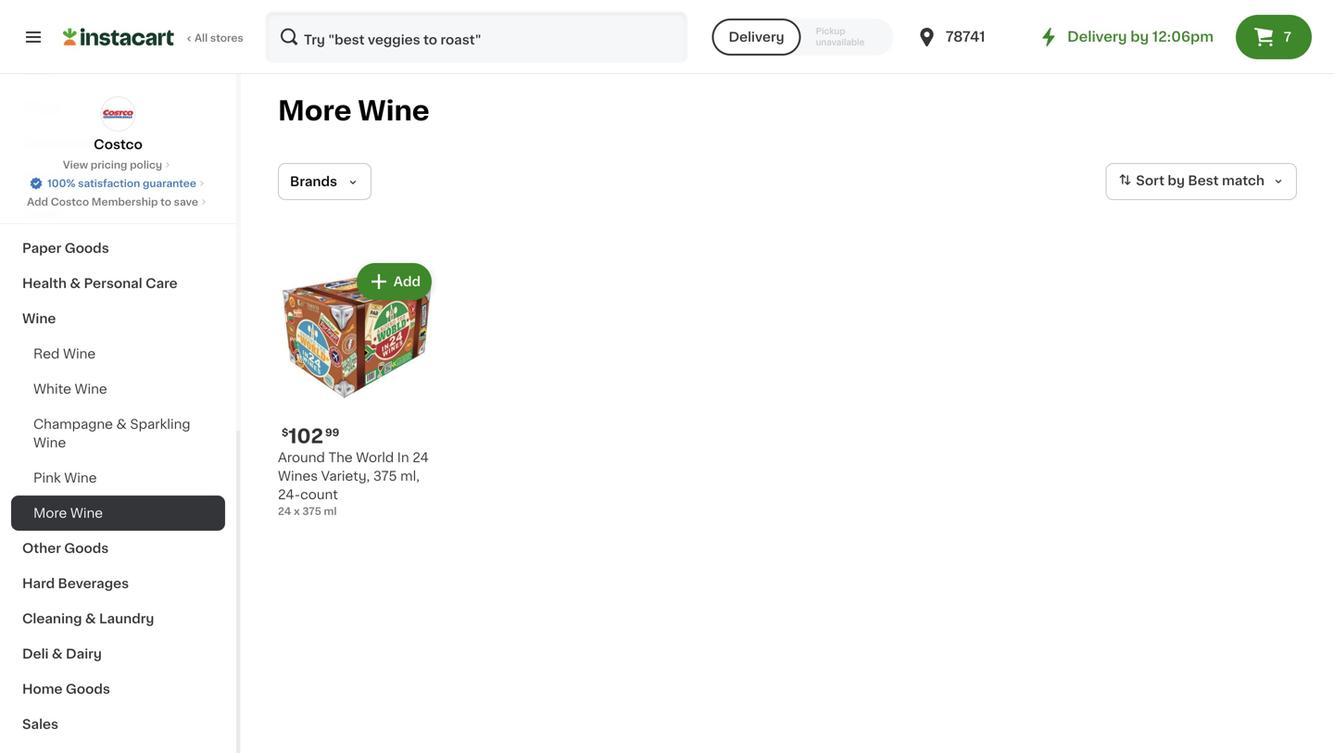 Task type: vqa. For each thing, say whether or not it's contained in the screenshot.
"18.8"
no



Task type: describe. For each thing, give the bounding box(es) containing it.
baby link
[[11, 55, 225, 90]]

paper goods
[[22, 242, 109, 255]]

all
[[195, 33, 208, 43]]

0 horizontal spatial more wine
[[33, 507, 103, 520]]

delivery for delivery
[[729, 31, 785, 44]]

white wine link
[[11, 372, 225, 407]]

champagne & sparkling wine
[[33, 418, 190, 449]]

0 horizontal spatial 375
[[302, 506, 321, 517]]

electronics
[[22, 136, 98, 149]]

wine link
[[11, 301, 225, 336]]

deli
[[22, 648, 49, 661]]

more inside more wine link
[[33, 507, 67, 520]]

dairy
[[66, 648, 102, 661]]

paper goods link
[[11, 231, 225, 266]]

goods for paper goods
[[65, 242, 109, 255]]

more wine link
[[11, 496, 225, 531]]

home
[[22, 683, 63, 696]]

12:06pm
[[1153, 30, 1214, 44]]

pink wine link
[[11, 461, 225, 496]]

world
[[356, 451, 394, 464]]

$ 102 99
[[282, 427, 339, 446]]

cleaning & laundry
[[22, 613, 154, 626]]

by for sort
[[1168, 174, 1185, 187]]

instacart logo image
[[63, 26, 174, 48]]

champagne & sparkling wine link
[[11, 407, 225, 461]]

100%
[[47, 178, 76, 189]]

100% satisfaction guarantee
[[47, 178, 196, 189]]

78741
[[946, 30, 986, 44]]

costco link
[[94, 96, 143, 154]]

the
[[328, 451, 353, 464]]

x
[[294, 506, 300, 517]]

in
[[397, 451, 409, 464]]

beer & cider link
[[11, 160, 225, 196]]

by for delivery
[[1131, 30, 1149, 44]]

100% satisfaction guarantee button
[[29, 172, 207, 191]]

delivery for delivery by 12:06pm
[[1068, 30, 1127, 44]]

sparkling
[[130, 418, 190, 431]]

health & personal care link
[[11, 266, 225, 301]]

0 horizontal spatial 24
[[278, 506, 291, 517]]

home goods
[[22, 683, 110, 696]]

1 horizontal spatial 375
[[373, 470, 397, 483]]

cider
[[71, 171, 108, 184]]

health
[[22, 277, 67, 290]]

24-
[[278, 488, 300, 501]]

ml,
[[400, 470, 420, 483]]

1 horizontal spatial costco
[[94, 138, 143, 151]]

sales link
[[11, 707, 225, 742]]

best
[[1188, 174, 1219, 187]]

membership
[[92, 197, 158, 207]]

wines
[[278, 470, 318, 483]]

white
[[33, 383, 71, 396]]

around the world in 24 wines variety, 375 ml, 24-count 24 x 375 ml
[[278, 451, 429, 517]]

red wine link
[[11, 336, 225, 372]]

hard beverages link
[[11, 566, 225, 601]]

add for add
[[394, 275, 421, 288]]

beer & cider
[[22, 171, 108, 184]]

electronics link
[[11, 125, 225, 160]]

Best match Sort by field
[[1106, 163, 1297, 200]]

delivery button
[[712, 19, 801, 56]]

1 horizontal spatial more
[[278, 98, 352, 124]]

all stores
[[195, 33, 243, 43]]

baby
[[22, 66, 57, 79]]

costco logo image
[[101, 96, 136, 132]]

save
[[174, 197, 198, 207]]

to
[[160, 197, 171, 207]]

costco inside the add costco membership to save link
[[51, 197, 89, 207]]

white wine
[[33, 383, 107, 396]]

sales
[[22, 718, 58, 731]]

Search field
[[267, 13, 686, 61]]

78741 button
[[916, 11, 1027, 63]]

hard
[[22, 577, 55, 590]]

health & personal care
[[22, 277, 178, 290]]



Task type: locate. For each thing, give the bounding box(es) containing it.
liquor link
[[11, 196, 225, 231]]

delivery inside "link"
[[1068, 30, 1127, 44]]

wine inside champagne & sparkling wine
[[33, 436, 66, 449]]

1 horizontal spatial add
[[394, 275, 421, 288]]

goods for home goods
[[66, 683, 110, 696]]

beverages
[[58, 577, 129, 590]]

delivery inside button
[[729, 31, 785, 44]]

0 vertical spatial costco
[[94, 138, 143, 151]]

0 vertical spatial more wine
[[278, 98, 430, 124]]

satisfaction
[[78, 178, 140, 189]]

& for health
[[70, 277, 81, 290]]

more wine up brands dropdown button
[[278, 98, 430, 124]]

& inside champagne & sparkling wine
[[116, 418, 127, 431]]

1 vertical spatial more
[[33, 507, 67, 520]]

goods
[[65, 242, 109, 255], [64, 542, 109, 555], [66, 683, 110, 696]]

costco up view pricing policy link
[[94, 138, 143, 151]]

add button
[[358, 265, 430, 298]]

0 vertical spatial 24
[[413, 451, 429, 464]]

delivery
[[1068, 30, 1127, 44], [729, 31, 785, 44]]

1 vertical spatial 24
[[278, 506, 291, 517]]

24 left x
[[278, 506, 291, 517]]

all stores link
[[63, 11, 245, 63]]

pricing
[[91, 160, 127, 170]]

other
[[22, 542, 61, 555]]

102
[[289, 427, 323, 446]]

care
[[146, 277, 178, 290]]

& for deli
[[52, 648, 63, 661]]

pink wine
[[33, 472, 97, 485]]

other goods link
[[11, 531, 225, 566]]

more
[[278, 98, 352, 124], [33, 507, 67, 520]]

product group
[[278, 259, 436, 519]]

1 vertical spatial add
[[394, 275, 421, 288]]

1 vertical spatial costco
[[51, 197, 89, 207]]

deli & dairy
[[22, 648, 102, 661]]

by
[[1131, 30, 1149, 44], [1168, 174, 1185, 187]]

0 vertical spatial 375
[[373, 470, 397, 483]]

goods up health & personal care
[[65, 242, 109, 255]]

& right health
[[70, 277, 81, 290]]

0 horizontal spatial add
[[27, 197, 48, 207]]

goods down dairy
[[66, 683, 110, 696]]

0 horizontal spatial delivery
[[729, 31, 785, 44]]

0 horizontal spatial costco
[[51, 197, 89, 207]]

brands
[[290, 175, 337, 188]]

red
[[33, 348, 60, 360]]

around
[[278, 451, 325, 464]]

pink
[[33, 472, 61, 485]]

375 right x
[[302, 506, 321, 517]]

& down view
[[57, 171, 68, 184]]

1 vertical spatial by
[[1168, 174, 1185, 187]]

service type group
[[712, 19, 894, 56]]

goods for other goods
[[64, 542, 109, 555]]

more down the pink
[[33, 507, 67, 520]]

view
[[63, 160, 88, 170]]

0 vertical spatial more
[[278, 98, 352, 124]]

laundry
[[99, 613, 154, 626]]

stores
[[210, 33, 243, 43]]

by inside delivery by 12:06pm "link"
[[1131, 30, 1149, 44]]

view pricing policy
[[63, 160, 162, 170]]

1 vertical spatial goods
[[64, 542, 109, 555]]

1 vertical spatial 375
[[302, 506, 321, 517]]

personal
[[84, 277, 142, 290]]

hard beverages
[[22, 577, 129, 590]]

& for cleaning
[[85, 613, 96, 626]]

7
[[1284, 31, 1292, 44]]

1 horizontal spatial more wine
[[278, 98, 430, 124]]

policy
[[130, 160, 162, 170]]

& down white wine link
[[116, 418, 127, 431]]

1 horizontal spatial 24
[[413, 451, 429, 464]]

24
[[413, 451, 429, 464], [278, 506, 291, 517]]

&
[[57, 171, 68, 184], [70, 277, 81, 290], [116, 418, 127, 431], [85, 613, 96, 626], [52, 648, 63, 661]]

& down "beverages"
[[85, 613, 96, 626]]

1 vertical spatial more wine
[[33, 507, 103, 520]]

& for champagne
[[116, 418, 127, 431]]

sort by
[[1136, 174, 1185, 187]]

2 vertical spatial goods
[[66, 683, 110, 696]]

0 horizontal spatial more
[[33, 507, 67, 520]]

cleaning & laundry link
[[11, 601, 225, 637]]

more wine
[[278, 98, 430, 124], [33, 507, 103, 520]]

wine
[[358, 98, 430, 124], [22, 312, 56, 325], [63, 348, 96, 360], [75, 383, 107, 396], [33, 436, 66, 449], [64, 472, 97, 485], [70, 507, 103, 520]]

best match
[[1188, 174, 1265, 187]]

red wine
[[33, 348, 96, 360]]

beer
[[22, 171, 54, 184]]

floral link
[[11, 90, 225, 125]]

& right deli
[[52, 648, 63, 661]]

24 right in
[[413, 451, 429, 464]]

cleaning
[[22, 613, 82, 626]]

by inside the best match sort by field
[[1168, 174, 1185, 187]]

add
[[27, 197, 48, 207], [394, 275, 421, 288]]

match
[[1222, 174, 1265, 187]]

99
[[325, 428, 339, 438]]

0 vertical spatial goods
[[65, 242, 109, 255]]

view pricing policy link
[[63, 158, 173, 172]]

count
[[300, 488, 338, 501]]

375 down world
[[373, 470, 397, 483]]

7 button
[[1236, 15, 1312, 59]]

variety,
[[321, 470, 370, 483]]

more up "brands"
[[278, 98, 352, 124]]

1 horizontal spatial by
[[1168, 174, 1185, 187]]

add costco membership to save link
[[27, 195, 209, 209]]

1 horizontal spatial delivery
[[1068, 30, 1127, 44]]

375
[[373, 470, 397, 483], [302, 506, 321, 517]]

0 horizontal spatial by
[[1131, 30, 1149, 44]]

brands button
[[278, 163, 372, 200]]

add for add costco membership to save
[[27, 197, 48, 207]]

by right sort
[[1168, 174, 1185, 187]]

sort
[[1136, 174, 1165, 187]]

delivery by 12:06pm
[[1068, 30, 1214, 44]]

$
[[282, 428, 289, 438]]

paper
[[22, 242, 61, 255]]

& inside "link"
[[85, 613, 96, 626]]

goods up "beverages"
[[64, 542, 109, 555]]

0 vertical spatial add
[[27, 197, 48, 207]]

deli & dairy link
[[11, 637, 225, 672]]

home goods link
[[11, 672, 225, 707]]

liquor
[[22, 207, 65, 220]]

delivery by 12:06pm link
[[1038, 26, 1214, 48]]

other goods
[[22, 542, 109, 555]]

0 vertical spatial by
[[1131, 30, 1149, 44]]

None search field
[[265, 11, 688, 63]]

& for beer
[[57, 171, 68, 184]]

add costco membership to save
[[27, 197, 198, 207]]

add inside 'button'
[[394, 275, 421, 288]]

ml
[[324, 506, 337, 517]]

by left 12:06pm
[[1131, 30, 1149, 44]]

guarantee
[[143, 178, 196, 189]]

more wine up other goods
[[33, 507, 103, 520]]

costco down 100% in the top left of the page
[[51, 197, 89, 207]]



